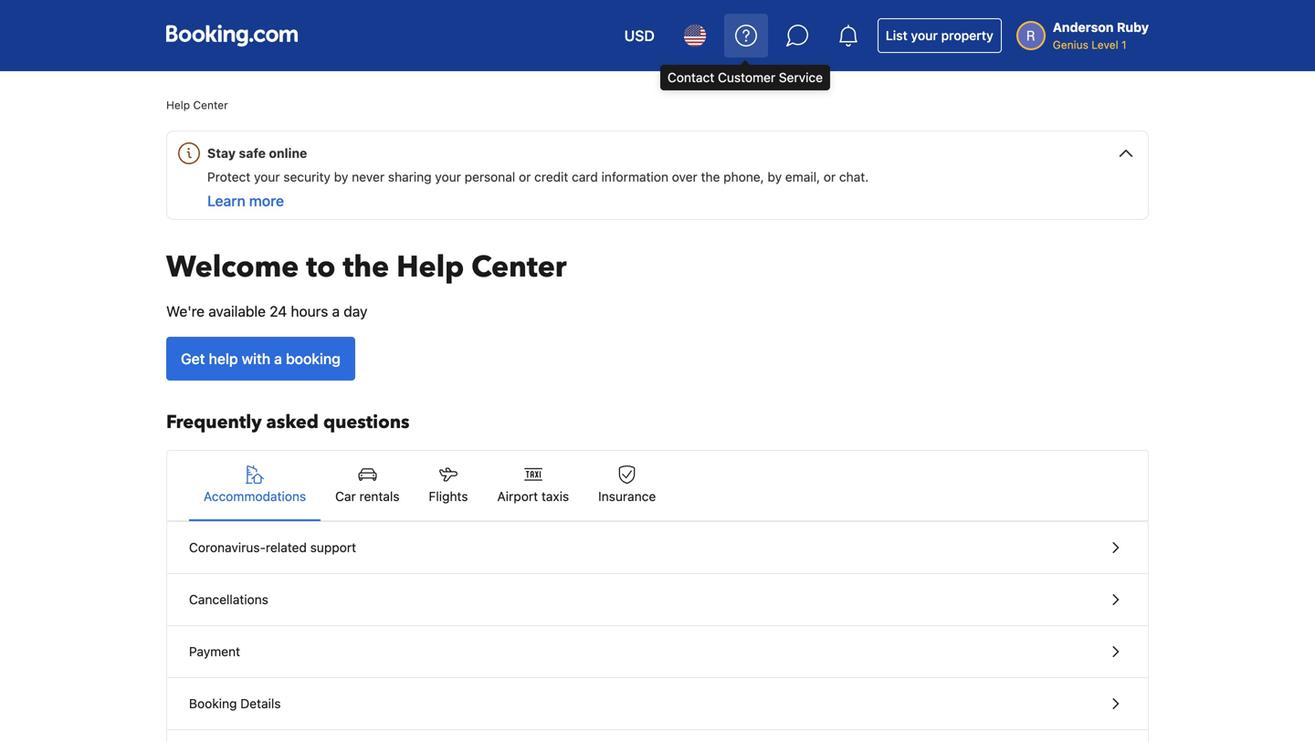 Task type: vqa. For each thing, say whether or not it's contained in the screenshot.
the leftmost Center
yes



Task type: describe. For each thing, give the bounding box(es) containing it.
booking details button
[[167, 679, 1148, 731]]

1 horizontal spatial a
[[332, 303, 340, 320]]

travel alert element
[[166, 131, 1149, 220]]

frequently
[[166, 410, 262, 435]]

list your property link
[[878, 18, 1002, 53]]

car rentals button
[[321, 451, 414, 521]]

airport taxis button
[[483, 451, 584, 521]]

your for list your property
[[911, 28, 938, 43]]

we're available 24 hours a day
[[166, 303, 368, 320]]

help center
[[166, 99, 228, 111]]

taxis
[[542, 489, 569, 504]]

1 horizontal spatial your
[[435, 169, 461, 185]]

contact customer service
[[668, 70, 823, 85]]

customer
[[718, 70, 776, 85]]

information
[[602, 169, 669, 185]]

anderson ruby genius level 1
[[1053, 20, 1149, 51]]

details
[[240, 697, 281, 712]]

get
[[181, 350, 205, 368]]

help
[[209, 350, 238, 368]]

protect
[[207, 169, 251, 185]]

airport
[[497, 489, 538, 504]]

usd button
[[614, 14, 666, 58]]

flights
[[429, 489, 468, 504]]

stay safe online
[[207, 146, 307, 161]]

protect your security by never sharing your personal or credit card information over the phone, by email, or chat. learn more
[[207, 169, 869, 210]]

the inside protect your security by never sharing your personal or credit card information over the phone, by email, or chat. learn more
[[701, 169, 720, 185]]

1 or from the left
[[519, 169, 531, 185]]

list
[[886, 28, 908, 43]]

with
[[242, 350, 271, 368]]

payment button
[[167, 627, 1148, 679]]

airport taxis
[[497, 489, 569, 504]]

coronavirus-related support button
[[167, 523, 1148, 575]]

get help with a booking
[[181, 350, 341, 368]]

asked
[[266, 410, 319, 435]]

level
[[1092, 38, 1119, 51]]

usd
[[625, 27, 655, 44]]

insurance
[[598, 489, 656, 504]]

support
[[310, 540, 356, 555]]

1 by from the left
[[334, 169, 348, 185]]

payment
[[189, 644, 240, 660]]

safe
[[239, 146, 266, 161]]

0 horizontal spatial the
[[343, 248, 389, 287]]

accommodations button
[[189, 451, 321, 521]]

sharing
[[388, 169, 432, 185]]

genius
[[1053, 38, 1089, 51]]

booking details
[[189, 697, 281, 712]]

2 by from the left
[[768, 169, 782, 185]]

coronavirus-related support
[[189, 540, 356, 555]]

property
[[941, 28, 994, 43]]

get help with a booking button
[[166, 337, 355, 381]]

service
[[779, 70, 823, 85]]

contact
[[668, 70, 715, 85]]

phone,
[[724, 169, 764, 185]]

booking.com online hotel reservations image
[[166, 25, 298, 47]]

24
[[270, 303, 287, 320]]



Task type: locate. For each thing, give the bounding box(es) containing it.
card
[[572, 169, 598, 185]]

1 horizontal spatial center
[[471, 248, 567, 287]]

2 or from the left
[[824, 169, 836, 185]]

0 horizontal spatial center
[[193, 99, 228, 111]]

1 horizontal spatial the
[[701, 169, 720, 185]]

learn more link
[[207, 192, 284, 210]]

a inside button
[[274, 350, 282, 368]]

or
[[519, 169, 531, 185], [824, 169, 836, 185]]

1 horizontal spatial by
[[768, 169, 782, 185]]

or left "chat."
[[824, 169, 836, 185]]

your
[[911, 28, 938, 43], [254, 169, 280, 185], [435, 169, 461, 185]]

1 vertical spatial help
[[397, 248, 464, 287]]

0 horizontal spatial a
[[274, 350, 282, 368]]

we're
[[166, 303, 205, 320]]

stay
[[207, 146, 236, 161]]

2 horizontal spatial your
[[911, 28, 938, 43]]

or left credit
[[519, 169, 531, 185]]

tab list
[[167, 451, 1148, 523]]

1 vertical spatial a
[[274, 350, 282, 368]]

0 vertical spatial help
[[166, 99, 190, 111]]

the right over
[[701, 169, 720, 185]]

your right sharing
[[435, 169, 461, 185]]

1 horizontal spatial help
[[397, 248, 464, 287]]

0 horizontal spatial by
[[334, 169, 348, 185]]

learn
[[207, 192, 246, 210]]

more
[[249, 192, 284, 210]]

welcome
[[166, 248, 299, 287]]

rentals
[[359, 489, 400, 504]]

0 horizontal spatial or
[[519, 169, 531, 185]]

cancellations
[[189, 592, 268, 607]]

0 vertical spatial a
[[332, 303, 340, 320]]

coronavirus-
[[189, 540, 266, 555]]

welcome to the help center
[[166, 248, 567, 287]]

1
[[1122, 38, 1127, 51]]

frequently asked questions
[[166, 410, 410, 435]]

anderson
[[1053, 20, 1114, 35]]

0 vertical spatial center
[[193, 99, 228, 111]]

a right with
[[274, 350, 282, 368]]

personal
[[465, 169, 515, 185]]

by left never
[[334, 169, 348, 185]]

tab list containing accommodations
[[167, 451, 1148, 523]]

a
[[332, 303, 340, 320], [274, 350, 282, 368]]

email,
[[785, 169, 820, 185]]

1 vertical spatial the
[[343, 248, 389, 287]]

your for protect your security by never sharing your personal or credit card information over the phone, by email, or chat. learn more
[[254, 169, 280, 185]]

flights button
[[414, 451, 483, 521]]

center
[[193, 99, 228, 111], [471, 248, 567, 287]]

by left email,
[[768, 169, 782, 185]]

your up 'more' on the left of the page
[[254, 169, 280, 185]]

chat.
[[839, 169, 869, 185]]

security
[[283, 169, 331, 185]]

list your property
[[886, 28, 994, 43]]

insurance button
[[584, 451, 671, 521]]

0 horizontal spatial your
[[254, 169, 280, 185]]

available
[[208, 303, 266, 320]]

center up stay
[[193, 99, 228, 111]]

car
[[335, 489, 356, 504]]

a left day
[[332, 303, 340, 320]]

online
[[269, 146, 307, 161]]

day
[[344, 303, 368, 320]]

by
[[334, 169, 348, 185], [768, 169, 782, 185]]

accommodations
[[204, 489, 306, 504]]

stay safe online button
[[174, 132, 1148, 168]]

0 vertical spatial the
[[701, 169, 720, 185]]

credit
[[534, 169, 568, 185]]

related
[[266, 540, 307, 555]]

1 horizontal spatial or
[[824, 169, 836, 185]]

help
[[166, 99, 190, 111], [397, 248, 464, 287]]

over
[[672, 169, 698, 185]]

booking
[[189, 697, 237, 712]]

hours
[[291, 303, 328, 320]]

car rentals
[[335, 489, 400, 504]]

the right to
[[343, 248, 389, 287]]

center down protect your security by never sharing your personal or credit card information over the phone, by email, or chat. learn more
[[471, 248, 567, 287]]

to
[[306, 248, 336, 287]]

ruby
[[1117, 20, 1149, 35]]

cancellations button
[[167, 575, 1148, 627]]

1 vertical spatial center
[[471, 248, 567, 287]]

0 horizontal spatial help
[[166, 99, 190, 111]]

never
[[352, 169, 385, 185]]

booking
[[286, 350, 341, 368]]

your right list
[[911, 28, 938, 43]]

questions
[[323, 410, 410, 435]]

the
[[701, 169, 720, 185], [343, 248, 389, 287]]



